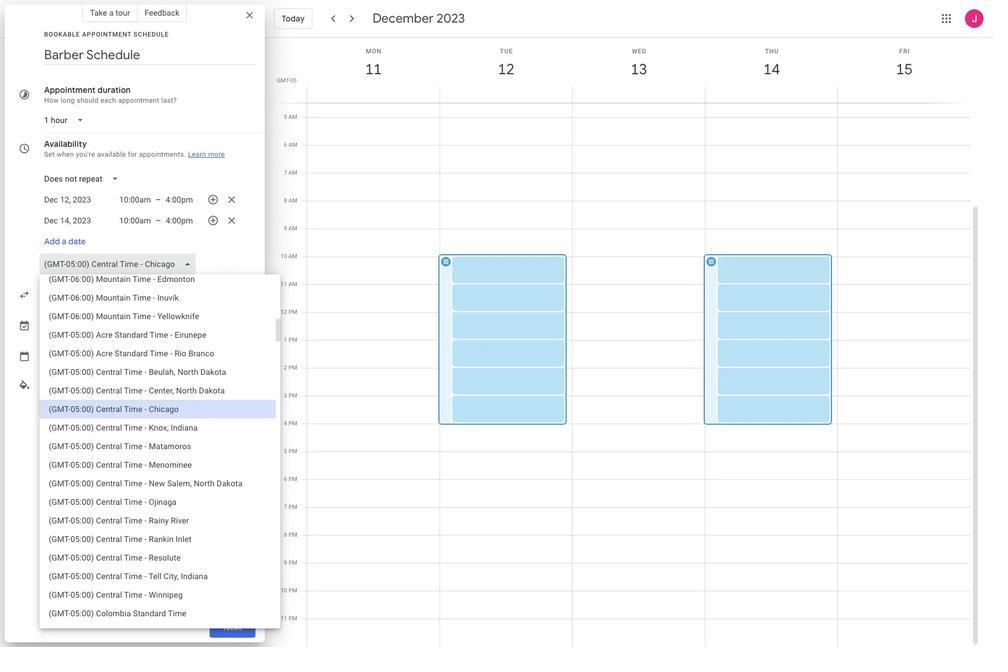 Task type: locate. For each thing, give the bounding box(es) containing it.
5 am from the top
[[289, 225, 297, 232]]

1 10 from the top
[[281, 253, 287, 260]]

8 pm from the top
[[289, 504, 297, 511]]

pm down 9 pm
[[289, 588, 297, 594]]

a inside button
[[62, 236, 66, 247]]

1 vertical spatial 6
[[284, 476, 287, 483]]

2 pm
[[284, 365, 297, 371]]

0 vertical spatial 8
[[284, 198, 287, 204]]

2 am from the top
[[289, 142, 297, 148]]

a inside button
[[109, 8, 114, 17]]

9 am
[[284, 225, 297, 232]]

11
[[365, 60, 381, 79], [281, 281, 287, 288], [281, 616, 287, 622]]

pm right '1'
[[289, 337, 297, 343]]

(gmt minus 05:00)easter island time option
[[40, 623, 276, 642]]

11 am
[[281, 281, 297, 288]]

7
[[284, 170, 287, 176], [284, 504, 287, 511]]

1 horizontal spatial 12
[[497, 60, 514, 79]]

end time text field for start time text box
[[166, 193, 198, 207]]

1 vertical spatial a
[[62, 236, 66, 247]]

– right start time text field
[[156, 216, 161, 225]]

2023
[[437, 10, 465, 27]]

am up 9 am
[[289, 198, 297, 204]]

10 up the 11 pm
[[281, 588, 287, 594]]

10 up 11 am
[[281, 253, 287, 260]]

3 am from the top
[[289, 170, 297, 176]]

4 am from the top
[[289, 198, 297, 204]]

–
[[156, 195, 161, 204], [156, 216, 161, 225]]

5 down 4
[[284, 448, 287, 455]]

1 end time text field from the top
[[166, 193, 198, 207]]

9 up 10 am
[[284, 225, 287, 232]]

1 vertical spatial 9
[[284, 560, 287, 566]]

2 10 from the top
[[281, 588, 287, 594]]

2 8 from the top
[[284, 532, 287, 539]]

pm down 4 pm
[[289, 448, 297, 455]]

11 column header
[[307, 38, 440, 103]]

pm down 10 pm
[[289, 616, 297, 622]]

1 – from the top
[[156, 195, 161, 204]]

thursday, december 14 element
[[759, 56, 785, 83]]

6 am from the top
[[289, 253, 297, 260]]

1 vertical spatial –
[[156, 216, 161, 225]]

– for start time text box
[[156, 195, 161, 204]]

availability
[[44, 139, 87, 149]]

pm down 8 pm
[[289, 560, 297, 566]]

(gmt minus 05:00)central time - tell city, indiana option
[[40, 568, 276, 586]]

tue 12
[[497, 48, 514, 79]]

– right start time text box
[[156, 195, 161, 204]]

11 down mon
[[365, 60, 381, 79]]

8 up 9 pm
[[284, 532, 287, 539]]

2 pm from the top
[[289, 337, 297, 343]]

6 am
[[284, 142, 297, 148]]

0 vertical spatial 6
[[284, 142, 287, 148]]

0 vertical spatial –
[[156, 195, 161, 204]]

5 up 6 am
[[284, 114, 287, 120]]

End time text field
[[166, 193, 198, 207], [166, 214, 198, 228]]

1 vertical spatial 8
[[284, 532, 287, 539]]

end time text field right start time text box
[[166, 193, 198, 207]]

1 6 from the top
[[284, 142, 287, 148]]

am up 12 pm
[[289, 281, 297, 288]]

0 horizontal spatial a
[[62, 236, 66, 247]]

14
[[763, 60, 780, 79]]

set
[[44, 150, 55, 159]]

1 horizontal spatial a
[[109, 8, 114, 17]]

1
[[284, 337, 287, 343]]

13 column header
[[572, 38, 706, 103]]

2 9 from the top
[[284, 560, 287, 566]]

a left the tour
[[109, 8, 114, 17]]

am
[[289, 114, 297, 120], [289, 142, 297, 148], [289, 170, 297, 176], [289, 198, 297, 204], [289, 225, 297, 232], [289, 253, 297, 260], [289, 281, 297, 288]]

friday, december 15 element
[[892, 56, 918, 83]]

(gmt minus 05:00)central time - new salem, north dakota option
[[40, 475, 276, 493]]

1 am from the top
[[289, 114, 297, 120]]

thu
[[765, 48, 779, 55]]

12
[[497, 60, 514, 79], [281, 309, 287, 315]]

grid containing 11
[[270, 38, 981, 648]]

(gmt minus 06:00)mountain time - inuvik option
[[40, 289, 276, 307]]

next
[[224, 623, 242, 633]]

(gmt minus 05:00)central time - center, north dakota option
[[40, 382, 276, 400]]

None field
[[40, 110, 93, 131], [40, 168, 128, 189], [40, 254, 201, 275], [40, 110, 93, 131], [40, 168, 128, 189], [40, 254, 201, 275]]

6 pm from the top
[[289, 448, 297, 455]]

12 pm from the top
[[289, 616, 297, 622]]

0 vertical spatial 5
[[284, 114, 287, 120]]

1 vertical spatial 10
[[281, 588, 287, 594]]

5 pm from the top
[[289, 421, 297, 427]]

mon
[[366, 48, 382, 55]]

0 vertical spatial end time text field
[[166, 193, 198, 207]]

appointment
[[44, 85, 96, 95]]

2 5 from the top
[[284, 448, 287, 455]]

2 – from the top
[[156, 216, 161, 225]]

end time text field right start time text field
[[166, 214, 198, 228]]

2 6 from the top
[[284, 476, 287, 483]]

4 pm from the top
[[289, 393, 297, 399]]

10 pm from the top
[[289, 560, 297, 566]]

1 vertical spatial 5
[[284, 448, 287, 455]]

am for 6 am
[[289, 142, 297, 148]]

11 down 10 pm
[[281, 616, 287, 622]]

mon 11
[[365, 48, 382, 79]]

a right add
[[62, 236, 66, 247]]

am up 6 am
[[289, 114, 297, 120]]

1 pm from the top
[[289, 309, 297, 315]]

am down 9 am
[[289, 253, 297, 260]]

14 column header
[[705, 38, 839, 103]]

0 vertical spatial 9
[[284, 225, 287, 232]]

fri
[[900, 48, 911, 55]]

7 am
[[284, 170, 297, 176]]

8
[[284, 198, 287, 204], [284, 532, 287, 539]]

(gmt minus 05:00)central time - resolute option
[[40, 549, 276, 568]]

8 am
[[284, 198, 297, 204]]

pm up 1 pm
[[289, 309, 297, 315]]

(gmt minus 05:00)central time - rankin inlet option
[[40, 530, 276, 549]]

(gmt minus 05:00)colombia standard time option
[[40, 605, 276, 623]]

6 up 7 am
[[284, 142, 287, 148]]

12 down tue
[[497, 60, 514, 79]]

2 end time text field from the top
[[166, 214, 198, 228]]

appointments.
[[139, 150, 186, 159]]

7 am from the top
[[289, 281, 297, 288]]

feedback
[[145, 8, 180, 17]]

6
[[284, 142, 287, 148], [284, 476, 287, 483]]

7 pm from the top
[[289, 476, 297, 483]]

1 7 from the top
[[284, 170, 287, 176]]

6 for 6 pm
[[284, 476, 287, 483]]

5
[[284, 114, 287, 120], [284, 448, 287, 455]]

am up 7 am
[[289, 142, 297, 148]]

1 vertical spatial 7
[[284, 504, 287, 511]]

add
[[44, 236, 60, 247]]

9 up 10 pm
[[284, 560, 287, 566]]

1 vertical spatial 12
[[281, 309, 287, 315]]

availability set when you're available for appointments. learn more
[[44, 139, 225, 159]]

6 down 5 pm
[[284, 476, 287, 483]]

a
[[109, 8, 114, 17], [62, 236, 66, 247]]

pm down 5 pm
[[289, 476, 297, 483]]

6 for 6 am
[[284, 142, 287, 148]]

pm
[[289, 309, 297, 315], [289, 337, 297, 343], [289, 365, 297, 371], [289, 393, 297, 399], [289, 421, 297, 427], [289, 448, 297, 455], [289, 476, 297, 483], [289, 504, 297, 511], [289, 532, 297, 539], [289, 560, 297, 566], [289, 588, 297, 594], [289, 616, 297, 622]]

add a date button
[[40, 231, 90, 252]]

0 vertical spatial 11
[[365, 60, 381, 79]]

(gmt minus 05:00)central time - beulah, north dakota option
[[40, 363, 276, 382]]

1 vertical spatial 11
[[281, 281, 287, 288]]

9
[[284, 225, 287, 232], [284, 560, 287, 566]]

pm for 11 pm
[[289, 616, 297, 622]]

10
[[281, 253, 287, 260], [281, 588, 287, 594]]

am for 8 am
[[289, 198, 297, 204]]

am for 5 am
[[289, 114, 297, 120]]

12 inside column header
[[497, 60, 514, 79]]

05
[[290, 77, 297, 84]]

grid
[[270, 38, 981, 648]]

Date text field
[[44, 214, 91, 228]]

Start time text field
[[119, 193, 151, 207]]

for
[[128, 150, 137, 159]]

how
[[44, 96, 59, 105]]

pm right 3
[[289, 393, 297, 399]]

(gmt minus 05:00)acre standard time - rio branco option
[[40, 345, 276, 363]]

pm right 4
[[289, 421, 297, 427]]

1 8 from the top
[[284, 198, 287, 204]]

(gmt minus 05:00)central time - knox, indiana option
[[40, 419, 276, 437]]

8 up 9 am
[[284, 198, 287, 204]]

7 up 8 pm
[[284, 504, 287, 511]]

9 pm from the top
[[289, 532, 297, 539]]

tour
[[116, 8, 130, 17]]

0 vertical spatial a
[[109, 8, 114, 17]]

appointment
[[118, 96, 159, 105]]

11 pm from the top
[[289, 588, 297, 594]]

am up 8 am
[[289, 170, 297, 176]]

1 vertical spatial end time text field
[[166, 214, 198, 228]]

0 vertical spatial 7
[[284, 170, 287, 176]]

pm up 9 pm
[[289, 532, 297, 539]]

wed 13
[[630, 48, 647, 79]]

gmt-
[[277, 77, 290, 84]]

3 pm from the top
[[289, 365, 297, 371]]

0 vertical spatial 10
[[281, 253, 287, 260]]

am down 8 am
[[289, 225, 297, 232]]

2 7 from the top
[[284, 504, 287, 511]]

2 vertical spatial 11
[[281, 616, 287, 622]]

a for add
[[62, 236, 66, 247]]

11 down 10 am
[[281, 281, 287, 288]]

pm up 8 pm
[[289, 504, 297, 511]]

1 5 from the top
[[284, 114, 287, 120]]

0 vertical spatial 12
[[497, 60, 514, 79]]

am for 10 am
[[289, 253, 297, 260]]

1 9 from the top
[[284, 225, 287, 232]]

pm right 2
[[289, 365, 297, 371]]

12 up '1'
[[281, 309, 287, 315]]

10 pm
[[281, 588, 297, 594]]

7 up 8 am
[[284, 170, 287, 176]]



Task type: describe. For each thing, give the bounding box(es) containing it.
11 pm
[[281, 616, 297, 622]]

4 pm
[[284, 421, 297, 427]]

take a tour button
[[82, 3, 138, 22]]

– for start time text field
[[156, 216, 161, 225]]

pm for 3 pm
[[289, 393, 297, 399]]

december 2023
[[373, 10, 465, 27]]

11 for 11 am
[[281, 281, 287, 288]]

pm for 1 pm
[[289, 337, 297, 343]]

7 pm
[[284, 504, 297, 511]]

15 column header
[[838, 38, 971, 103]]

wed
[[632, 48, 647, 55]]

8 for 8 pm
[[284, 532, 287, 539]]

appointment
[[82, 31, 132, 38]]

am for 9 am
[[289, 225, 297, 232]]

4
[[284, 421, 287, 427]]

5 for 5 pm
[[284, 448, 287, 455]]

pm for 7 pm
[[289, 504, 297, 511]]

10 am
[[281, 253, 297, 260]]

5 for 5 am
[[284, 114, 287, 120]]

monday, december 11 element
[[360, 56, 387, 83]]

pm for 8 pm
[[289, 532, 297, 539]]

10 for 10 am
[[281, 253, 287, 260]]

9 for 9 am
[[284, 225, 287, 232]]

8 for 8 am
[[284, 198, 287, 204]]

(gmt minus 05:00)central time - matamoros option
[[40, 437, 276, 456]]

7 for 7 am
[[284, 170, 287, 176]]

feedback button
[[138, 3, 187, 22]]

more
[[208, 150, 225, 159]]

next button
[[210, 614, 256, 642]]

13
[[630, 60, 647, 79]]

pm for 10 pm
[[289, 588, 297, 594]]

today
[[282, 13, 305, 24]]

pm for 12 pm
[[289, 309, 297, 315]]

pm for 9 pm
[[289, 560, 297, 566]]

Start time text field
[[119, 214, 151, 228]]

10 for 10 pm
[[281, 588, 287, 594]]

a for take
[[109, 8, 114, 17]]

gmt-05
[[277, 77, 297, 84]]

(gmt minus 05:00)central time - menominee option
[[40, 456, 276, 475]]

15
[[896, 60, 912, 79]]

long
[[61, 96, 75, 105]]

3
[[284, 393, 287, 399]]

december
[[373, 10, 434, 27]]

bookable appointment schedule
[[44, 31, 169, 38]]

(gmt minus 06:00)mountain time - edmonton option
[[40, 270, 276, 289]]

last?
[[161, 96, 177, 105]]

duration
[[98, 85, 131, 95]]

learn more link
[[188, 150, 225, 159]]

date
[[68, 236, 86, 247]]

3 pm
[[284, 393, 297, 399]]

appointment duration how long should each appointment last?
[[44, 85, 177, 105]]

tuesday, december 12 element
[[493, 56, 520, 83]]

schedule
[[134, 31, 169, 38]]

Add title text field
[[44, 46, 256, 64]]

fri 15
[[896, 48, 912, 79]]

12 column header
[[440, 38, 573, 103]]

am for 7 am
[[289, 170, 297, 176]]

6 pm
[[284, 476, 297, 483]]

5 pm
[[284, 448, 297, 455]]

take a tour
[[90, 8, 130, 17]]

(gmt minus 05:00)central time - winnipeg option
[[40, 586, 276, 605]]

should
[[77, 96, 99, 105]]

1 pm
[[284, 337, 297, 343]]

thu 14
[[763, 48, 780, 79]]

7 for 7 pm
[[284, 504, 287, 511]]

5 am
[[284, 114, 297, 120]]

0 horizontal spatial 12
[[281, 309, 287, 315]]

when
[[57, 150, 74, 159]]

11 for 11 pm
[[281, 616, 287, 622]]

Date text field
[[44, 193, 91, 207]]

(gmt minus 05:00)central time - chicago option
[[40, 400, 276, 419]]

pm for 5 pm
[[289, 448, 297, 455]]

pm for 2 pm
[[289, 365, 297, 371]]

9 pm
[[284, 560, 297, 566]]

(gmt minus 05:00)acre standard time - eirunepe option
[[40, 326, 276, 345]]

each
[[101, 96, 116, 105]]

today button
[[274, 5, 312, 33]]

2
[[284, 365, 287, 371]]

tue
[[500, 48, 513, 55]]

available
[[97, 150, 126, 159]]

am for 11 am
[[289, 281, 297, 288]]

end time text field for start time text field
[[166, 214, 198, 228]]

bookable
[[44, 31, 80, 38]]

9 for 9 pm
[[284, 560, 287, 566]]

you're
[[76, 150, 95, 159]]

wednesday, december 13 element
[[626, 56, 653, 83]]

learn
[[188, 150, 206, 159]]

color
[[44, 380, 66, 390]]

8 pm
[[284, 532, 297, 539]]

pm for 6 pm
[[289, 476, 297, 483]]

add a date
[[44, 236, 86, 247]]

pm for 4 pm
[[289, 421, 297, 427]]

12 pm
[[281, 309, 297, 315]]

(gmt minus 05:00)central time - ojinaga option
[[40, 493, 276, 512]]

11 inside mon 11
[[365, 60, 381, 79]]

(gmt minus 05:00)central time - rainy river option
[[40, 512, 276, 530]]

take
[[90, 8, 107, 17]]

(gmt minus 06:00)mountain time - yellowknife option
[[40, 307, 276, 326]]



Task type: vqa. For each thing, say whether or not it's contained in the screenshot.


